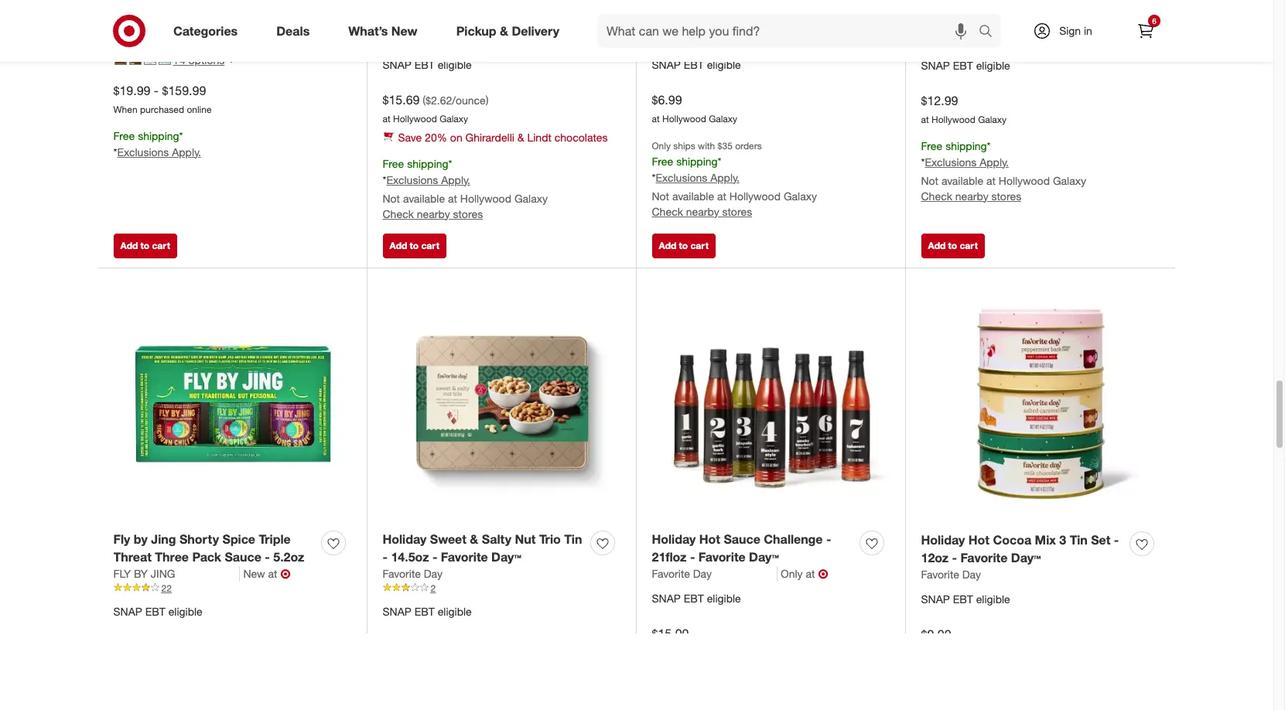 Task type: locate. For each thing, give the bounding box(es) containing it.
fly by jing shorty spice triple threat three pack sauce - 5.2oz link
[[113, 531, 315, 566]]

0 horizontal spatial ghirardelli
[[383, 20, 432, 33]]

apply. inside only ships with $35 orders free shipping * * exclusions apply. not available at hollywood galaxy check nearby stores
[[711, 171, 740, 184]]

add to cart
[[120, 240, 170, 252], [390, 240, 440, 252], [659, 240, 709, 252], [929, 240, 978, 252]]

day™ down salty
[[492, 550, 522, 565]]

& left lindt
[[518, 131, 525, 144]]

1 horizontal spatial favorite day
[[652, 567, 712, 580]]

hollywood
[[393, 113, 437, 125], [663, 113, 707, 125], [932, 114, 976, 125], [999, 174, 1051, 187], [730, 189, 781, 203], [460, 192, 512, 205]]

save
[[398, 131, 422, 144]]

(
[[423, 94, 426, 107]]

1 to from the left
[[141, 240, 150, 252]]

- right 21floz
[[690, 550, 695, 565]]

ghirardelli right "on"
[[466, 131, 515, 144]]

cocoa inside holiday hot cocoa mix 3 tin set - 12oz - favorite day™
[[994, 533, 1032, 548]]

2 horizontal spatial check nearby stores button
[[922, 189, 1022, 204]]

godiva inside "godiva holiday goldmark gift box - 3.75oz"
[[922, 0, 963, 1]]

holiday inside holiday hot sauce challenge - 21floz - favorite day™
[[652, 532, 696, 547]]

2 add to cart button from the left
[[383, 234, 447, 259]]

stores for godiva
[[992, 189, 1022, 202]]

favorite day for 12oz
[[922, 568, 982, 581]]

holiday inside holiday sweet & salty nut trio tin - 14.5oz - favorite day™
[[383, 532, 427, 547]]

2 horizontal spatial favorite day
[[922, 568, 982, 581]]

godiva for -
[[922, 0, 963, 1]]

new up the 22 link
[[243, 567, 265, 580]]

hot inside godiva chocolate, coffee and hot cocoa gift set
[[293, 0, 314, 0]]

eligible down holiday hot sauce challenge - 21floz - favorite day™
[[707, 592, 741, 605]]

day™ down the mix
[[1012, 550, 1042, 566]]

snap down 14.5oz
[[383, 605, 412, 618]]

purchased
[[140, 104, 184, 115]]

0 vertical spatial only
[[652, 140, 671, 152]]

day down holiday hot cocoa mix 3 tin set - 12oz - favorite day™
[[963, 568, 982, 581]]

hot inside holiday hot cocoa mix 3 tin set - 12oz - favorite day™
[[969, 533, 990, 548]]

- inside $19.99 - $159.99 when purchased online
[[154, 83, 159, 98]]

free shipping * * exclusions apply. not available at hollywood galaxy check nearby stores down "on"
[[383, 157, 548, 220]]

favorite down 21floz
[[652, 567, 691, 580]]

godiva link
[[922, 20, 956, 36]]

holiday up 7.05
[[730, 0, 774, 0]]

only for ¬
[[781, 567, 803, 580]]

cart
[[152, 240, 170, 252], [421, 240, 440, 252], [691, 240, 709, 252], [960, 240, 978, 252]]

- inside fly by jing shorty spice triple threat three pack sauce - 5.2oz
[[265, 550, 270, 565]]

cart for $19.99
[[152, 240, 170, 252]]

3 add to cart button from the left
[[652, 234, 716, 259]]

nearby for ghirardelli
[[417, 207, 450, 220]]

save 20% on ghirardelli & lindt chocolates
[[398, 131, 608, 144]]

free for 1800 baskets
[[113, 129, 135, 142]]

-
[[729, 2, 734, 18], [922, 3, 927, 19], [154, 83, 159, 98], [827, 532, 832, 547], [1115, 533, 1120, 548], [265, 550, 270, 565], [383, 550, 388, 565], [433, 550, 438, 565], [690, 550, 695, 565], [953, 550, 958, 566]]

4 cart from the left
[[960, 240, 978, 252]]

1 vertical spatial gift
[[155, 2, 177, 18]]

add to cart for $6.99
[[659, 240, 709, 252]]

available down 20%
[[403, 192, 445, 205]]

0 horizontal spatial favorite day link
[[383, 566, 443, 582]]

sauce down spice
[[225, 550, 262, 565]]

only inside only ships with $35 orders free shipping * * exclusions apply. not available at hollywood galaxy check nearby stores
[[652, 140, 671, 152]]

favorite day link down the 12oz
[[922, 567, 982, 583]]

only left ships
[[652, 140, 671, 152]]

1 horizontal spatial set
[[1092, 533, 1111, 548]]

what's new
[[349, 23, 418, 38]]

options
[[189, 53, 225, 67]]

apply. inside the free shipping * * exclusions apply.
[[172, 145, 201, 158]]

& left salty
[[470, 532, 479, 547]]

new at ¬
[[243, 566, 291, 582]]

0 horizontal spatial available
[[403, 192, 445, 205]]

0 horizontal spatial set
[[180, 2, 200, 18]]

add to cart button for $12.99
[[922, 234, 985, 259]]

at down 5.2oz
[[268, 567, 278, 580]]

apply. down "on"
[[441, 173, 471, 186]]

only
[[652, 140, 671, 152], [781, 567, 803, 580]]

0 horizontal spatial check nearby stores button
[[383, 206, 483, 222]]

add for $6.99
[[659, 240, 677, 252]]

- up new at ¬
[[265, 550, 270, 565]]

available for ghirardelli
[[403, 192, 445, 205]]

day™ inside holiday sweet & salty nut trio tin - 14.5oz - favorite day™
[[492, 550, 522, 565]]

2 horizontal spatial nearby
[[956, 189, 989, 202]]

shipping
[[138, 129, 179, 142], [946, 139, 987, 152], [677, 155, 718, 168], [407, 157, 449, 170]]

0 horizontal spatial tin
[[565, 532, 582, 547]]

1 horizontal spatial not
[[652, 189, 670, 203]]

free inside the free shipping * * exclusions apply.
[[113, 129, 135, 142]]

2 horizontal spatial not
[[922, 174, 939, 187]]

alcohol
[[681, 2, 725, 18]]

available down ships
[[673, 189, 715, 203]]

online
[[187, 104, 212, 115]]

free down the '$6.99'
[[652, 155, 674, 168]]

4 add from the left
[[929, 240, 946, 252]]

eligible down "2" link
[[438, 605, 472, 618]]

3 add to cart from the left
[[659, 240, 709, 252]]

1 vertical spatial set
[[1092, 533, 1111, 548]]

ebt down 2
[[415, 605, 435, 618]]

1 horizontal spatial stores
[[723, 205, 753, 218]]

shipping for godiva
[[946, 139, 987, 152]]

shipping inside the free shipping * * exclusions apply.
[[138, 129, 179, 142]]

godiva inside godiva chocolate, coffee and hot cocoa gift set
[[113, 0, 155, 0]]

check inside only ships with $35 orders free shipping * * exclusions apply. not available at hollywood galaxy check nearby stores
[[652, 205, 684, 218]]

only inside 'only at ¬'
[[781, 567, 803, 580]]

favorite down sweet
[[441, 550, 488, 565]]

holiday hot sauce challenge - 21floz - favorite day™ image
[[652, 284, 891, 522], [652, 284, 891, 522]]

1 horizontal spatial nearby
[[687, 205, 720, 218]]

favorite day link
[[383, 566, 443, 582], [652, 566, 778, 582], [922, 567, 982, 583]]

godiva for cocoa
[[113, 0, 155, 0]]

and
[[267, 0, 289, 0]]

set inside godiva chocolate, coffee and hot cocoa gift set
[[180, 2, 200, 18]]

0 horizontal spatial not
[[383, 192, 400, 205]]

at inside $12.99 at hollywood galaxy
[[922, 114, 930, 125]]

1 horizontal spatial sauce
[[724, 532, 761, 547]]

free down $12.99
[[922, 139, 943, 152]]

1 vertical spatial &
[[518, 131, 525, 144]]

4 add to cart from the left
[[929, 240, 978, 252]]

ebt down holiday hot cocoa mix 3 tin set - 12oz - favorite day™
[[954, 593, 974, 606]]

what's new link
[[335, 14, 437, 48]]

0 horizontal spatial only
[[652, 140, 671, 152]]

$2.62
[[426, 94, 452, 107]]

1 horizontal spatial check
[[652, 205, 684, 218]]

0 horizontal spatial day
[[424, 567, 443, 580]]

at down challenge
[[806, 567, 815, 580]]

favorite day link down 14.5oz
[[383, 566, 443, 582]]

4 to from the left
[[949, 240, 958, 252]]

at down $15.69
[[383, 113, 391, 125]]

free inside only ships with $35 orders free shipping * * exclusions apply. not available at hollywood galaxy check nearby stores
[[652, 155, 674, 168]]

available down $12.99 at hollywood galaxy
[[942, 174, 984, 187]]

search
[[972, 24, 1010, 40]]

original
[[778, 0, 824, 0]]

1 horizontal spatial hot
[[700, 532, 721, 547]]

1 cart from the left
[[152, 240, 170, 252]]

1 add to cart button from the left
[[113, 234, 177, 259]]

at inside $6.99 at hollywood galaxy
[[652, 113, 660, 125]]

holiday for holiday sweet & salty nut trio tin - 14.5oz - favorite day™
[[383, 532, 427, 547]]

4 add to cart button from the left
[[922, 234, 985, 259]]

shipping down purchased
[[138, 129, 179, 142]]

2 horizontal spatial available
[[942, 174, 984, 187]]

apply. down $35
[[711, 171, 740, 184]]

eligible up /ounce
[[438, 58, 472, 71]]

fly by jing shorty spice triple threat three pack sauce - 5.2oz image
[[113, 284, 352, 522], [113, 284, 352, 522]]

at down $35
[[718, 189, 727, 203]]

set
[[180, 2, 200, 18], [1092, 533, 1111, 548]]

exclusions down save
[[387, 173, 438, 186]]

apply. for ghirardelli
[[441, 173, 471, 186]]

1 horizontal spatial &
[[500, 23, 509, 38]]

21floz
[[652, 550, 687, 565]]

¬ for holiday hot sauce challenge - 21floz - favorite day™
[[819, 566, 829, 582]]

1 horizontal spatial day™
[[749, 550, 779, 565]]

0 vertical spatial sauce
[[724, 532, 761, 547]]

*
[[179, 129, 183, 142], [987, 139, 991, 152], [113, 145, 117, 158], [718, 155, 722, 168], [922, 155, 925, 168], [449, 157, 453, 170], [652, 171, 656, 184], [383, 173, 387, 186]]

godiva chocolate, coffee and hot cocoa gift set
[[113, 0, 314, 18]]

¬ down challenge
[[819, 566, 829, 582]]

1 horizontal spatial tin
[[1070, 533, 1088, 548]]

snowflake mug image
[[129, 52, 141, 65]]

1 add from the left
[[120, 240, 138, 252]]

1 add to cart from the left
[[120, 240, 170, 252]]

free down when on the top left
[[113, 129, 135, 142]]

new right 'what's'
[[392, 23, 418, 38]]

0 vertical spatial set
[[180, 2, 200, 18]]

with
[[698, 140, 716, 152]]

exclusions down ships
[[656, 171, 708, 184]]

all colors + 4 more colors element
[[228, 56, 235, 65]]

0 horizontal spatial nearby
[[417, 207, 450, 220]]

spice
[[223, 532, 255, 547]]

1 horizontal spatial day
[[694, 567, 712, 580]]

day™ inside holiday hot cocoa mix 3 tin set - 12oz - favorite day™
[[1012, 550, 1042, 566]]

deals link
[[263, 14, 329, 48]]

classic mug image
[[114, 52, 127, 65]]

- up the godiva link
[[922, 3, 927, 19]]

$15.69
[[383, 92, 420, 108]]

1 horizontal spatial only
[[781, 567, 803, 580]]

turin baileys holiday original non-alcohol - 7.05
[[652, 0, 824, 18]]

1 ¬ from the left
[[281, 566, 291, 582]]

new inside new at ¬
[[243, 567, 265, 580]]

favorite day
[[383, 567, 443, 580], [652, 567, 712, 580], [922, 568, 982, 581]]

1 horizontal spatial available
[[673, 189, 715, 203]]

free shipping * * exclusions apply. not available at hollywood galaxy check nearby stores down $12.99 at hollywood galaxy
[[922, 139, 1087, 202]]

0 vertical spatial new
[[392, 23, 418, 38]]

snap up $15.00
[[652, 592, 681, 605]]

0 horizontal spatial favorite day
[[383, 567, 443, 580]]

apply. down $12.99 at hollywood galaxy
[[980, 155, 1009, 168]]

check nearby stores button for godiva
[[922, 189, 1022, 204]]

0 horizontal spatial sauce
[[225, 550, 262, 565]]

22 link
[[113, 582, 352, 596]]

favorite day down 21floz
[[652, 567, 712, 580]]

- up purchased
[[154, 83, 159, 98]]

3 to from the left
[[679, 240, 688, 252]]

favorite right the 12oz
[[961, 550, 1008, 566]]

godiva up the "1800"
[[113, 0, 155, 0]]

tin right 'trio'
[[565, 532, 582, 547]]

when
[[113, 104, 138, 115]]

1 vertical spatial new
[[243, 567, 265, 580]]

3 cart from the left
[[691, 240, 709, 252]]

2 ¬ from the left
[[819, 566, 829, 582]]

holiday sweet & salty nut trio tin - 14.5oz - favorite day™ image
[[383, 284, 621, 522], [383, 284, 621, 522]]

0 vertical spatial ghirardelli
[[383, 20, 432, 33]]

galaxy inside $6.99 at hollywood galaxy
[[709, 113, 738, 125]]

0 horizontal spatial hot
[[293, 0, 314, 0]]

0 horizontal spatial gift
[[155, 2, 177, 18]]

free down save
[[383, 157, 404, 170]]

1 vertical spatial only
[[781, 567, 803, 580]]

available inside only ships with $35 orders free shipping * * exclusions apply. not available at hollywood galaxy check nearby stores
[[673, 189, 715, 203]]

0 vertical spatial gift
[[1075, 0, 1096, 1]]

ebt down 4 on the right top
[[684, 58, 704, 71]]

tin
[[565, 532, 582, 547], [1070, 533, 1088, 548]]

stores for ghirardelli
[[453, 207, 483, 220]]

1 vertical spatial turin
[[652, 20, 675, 33]]

2 horizontal spatial stores
[[992, 189, 1022, 202]]

- right challenge
[[827, 532, 832, 547]]

nearby inside only ships with $35 orders free shipping * * exclusions apply. not available at hollywood galaxy check nearby stores
[[687, 205, 720, 218]]

only for with
[[652, 140, 671, 152]]

0 vertical spatial cocoa
[[113, 2, 152, 18]]

exclusions apply. link down with
[[656, 171, 740, 184]]

1 horizontal spatial ghirardelli
[[466, 131, 515, 144]]

favorite day link for 14.5oz
[[383, 566, 443, 582]]

day™ down challenge
[[749, 550, 779, 565]]

day™ for holiday hot cocoa mix 3 tin set - 12oz - favorite day™
[[1012, 550, 1042, 566]]

2 horizontal spatial day
[[963, 568, 982, 581]]

turin
[[652, 0, 681, 0], [652, 20, 675, 33]]

holiday for holiday hot sauce challenge - 21floz - favorite day™
[[652, 532, 696, 547]]

¬ for fly by jing shorty spice triple threat three pack sauce - 5.2oz
[[281, 566, 291, 582]]

turin for turin baileys holiday original non-alcohol - 7.05
[[652, 0, 681, 0]]

1 turin from the top
[[652, 0, 681, 0]]

holiday cocoa mug image
[[144, 52, 156, 65]]

ebt up (
[[415, 58, 435, 71]]

delivery
[[512, 23, 560, 38]]

on
[[450, 131, 463, 144]]

shipping down with
[[677, 155, 718, 168]]

1 horizontal spatial gift
[[1075, 0, 1096, 1]]

gift up baskets
[[155, 2, 177, 18]]

favorite inside holiday sweet & salty nut trio tin - 14.5oz - favorite day™
[[441, 550, 488, 565]]

favorite day link down holiday hot sauce challenge - 21floz - favorite day™
[[652, 566, 778, 582]]

only down challenge
[[781, 567, 803, 580]]

- inside "godiva holiday goldmark gift box - 3.75oz"
[[922, 3, 927, 19]]

2 horizontal spatial &
[[518, 131, 525, 144]]

cocoa left the mix
[[994, 533, 1032, 548]]

exclusions inside the free shipping * * exclusions apply.
[[117, 145, 169, 158]]

& right pickup on the top
[[500, 23, 509, 38]]

snap up $15.69
[[383, 58, 412, 71]]

add to cart for $19.99
[[120, 240, 170, 252]]

galaxy
[[440, 113, 468, 125], [709, 113, 738, 125], [979, 114, 1007, 125], [1054, 174, 1087, 187], [784, 189, 817, 203], [515, 192, 548, 205]]

to
[[141, 240, 150, 252], [410, 240, 419, 252], [679, 240, 688, 252], [949, 240, 958, 252]]

day for 14.5oz
[[424, 567, 443, 580]]

2 horizontal spatial check
[[922, 189, 953, 202]]

baskets
[[141, 20, 179, 33]]

favorite inside holiday hot cocoa mix 3 tin set - 12oz - favorite day™
[[961, 550, 1008, 566]]

$12.99
[[922, 93, 959, 108]]

godiva up 3.75oz
[[922, 0, 963, 1]]

favorite day inside 'link'
[[652, 567, 712, 580]]

holiday hot cocoa mix 3 tin set - 12oz - favorite day™ image
[[922, 284, 1161, 523], [922, 284, 1161, 523]]

holiday inside holiday hot cocoa mix 3 tin set - 12oz - favorite day™
[[922, 533, 966, 548]]

add for $12.99
[[929, 240, 946, 252]]

set right 3
[[1092, 533, 1111, 548]]

2 vertical spatial &
[[470, 532, 479, 547]]

$19.99
[[113, 83, 151, 98]]

4
[[700, 36, 705, 47]]

snap
[[383, 58, 412, 71], [652, 58, 681, 71], [922, 59, 951, 72], [652, 592, 681, 605], [922, 593, 951, 606], [113, 605, 142, 618], [383, 605, 412, 618]]

free for ghirardelli
[[383, 157, 404, 170]]

3 add from the left
[[659, 240, 677, 252]]

free shipping * * exclusions apply. not available at hollywood galaxy check nearby stores for godiva
[[922, 139, 1087, 202]]

salty
[[482, 532, 512, 547]]

0 horizontal spatial day™
[[492, 550, 522, 565]]

1 vertical spatial sauce
[[225, 550, 262, 565]]

1 horizontal spatial ¬
[[819, 566, 829, 582]]

free
[[113, 129, 135, 142], [922, 139, 943, 152], [652, 155, 674, 168], [383, 157, 404, 170]]

to for $19.99
[[141, 240, 150, 252]]

9
[[970, 36, 975, 48]]

day down holiday hot sauce challenge - 21floz - favorite day™
[[694, 567, 712, 580]]

0 horizontal spatial check
[[383, 207, 414, 220]]

turin up non-
[[652, 0, 681, 0]]

available for godiva
[[942, 174, 984, 187]]

godiva
[[113, 0, 155, 0], [922, 0, 963, 1], [922, 21, 956, 34]]

¬ down 5.2oz
[[281, 566, 291, 582]]

favorite day down 14.5oz
[[383, 567, 443, 580]]

1 vertical spatial cocoa
[[994, 533, 1032, 548]]

add to cart for $12.99
[[929, 240, 978, 252]]

holiday hot sauce challenge - 21floz - favorite day™ link
[[652, 531, 854, 566]]

2 turin from the top
[[652, 20, 675, 33]]

day up 2
[[424, 567, 443, 580]]

set down chocolate,
[[180, 2, 200, 18]]

- left 14.5oz
[[383, 550, 388, 565]]

0 horizontal spatial new
[[243, 567, 265, 580]]

sauce left challenge
[[724, 532, 761, 547]]

ghirardelli left pickup on the top
[[383, 20, 432, 33]]

shipping for 1800 baskets
[[138, 129, 179, 142]]

hot inside holiday hot sauce challenge - 21floz - favorite day™
[[700, 532, 721, 547]]

0 horizontal spatial cocoa
[[113, 2, 152, 18]]

non-
[[652, 2, 681, 18]]

0 horizontal spatial stores
[[453, 207, 483, 220]]

nearby
[[956, 189, 989, 202], [687, 205, 720, 218], [417, 207, 450, 220]]

tin inside holiday sweet & salty nut trio tin - 14.5oz - favorite day™
[[565, 532, 582, 547]]

1 horizontal spatial free shipping * * exclusions apply. not available at hollywood galaxy check nearby stores
[[922, 139, 1087, 202]]

turin inside the turin baileys holiday original non-alcohol - 7.05
[[652, 0, 681, 0]]

exclusions apply. link down $12.99 at hollywood galaxy
[[925, 155, 1009, 168]]

day™
[[492, 550, 522, 565], [749, 550, 779, 565], [1012, 550, 1042, 566]]

6
[[1153, 16, 1157, 26]]

2 horizontal spatial hot
[[969, 533, 990, 548]]

at down $12.99
[[922, 114, 930, 125]]

at down the '$6.99'
[[652, 113, 660, 125]]

orders
[[736, 140, 762, 152]]

3
[[1060, 533, 1067, 548]]

+4 options
[[173, 53, 225, 67]]

coffee
[[225, 0, 264, 0]]

cocoa
[[113, 2, 152, 18], [994, 533, 1032, 548]]

1 horizontal spatial cocoa
[[994, 533, 1032, 548]]

2 cart from the left
[[421, 240, 440, 252]]

exclusions
[[117, 145, 169, 158], [925, 155, 977, 168], [656, 171, 708, 184], [387, 173, 438, 186]]

exclusions down when on the top left
[[117, 145, 169, 158]]

favorites basket image
[[158, 52, 171, 65]]

at inside $15.69 ( $2.62 /ounce ) at hollywood galaxy
[[383, 113, 391, 125]]

1 horizontal spatial new
[[392, 23, 418, 38]]

hot
[[293, 0, 314, 0], [700, 532, 721, 547], [969, 533, 990, 548]]

hollywood inside $6.99 at hollywood galaxy
[[663, 113, 707, 125]]

14.5oz
[[391, 550, 429, 565]]

0 horizontal spatial &
[[470, 532, 479, 547]]

2 horizontal spatial day™
[[1012, 550, 1042, 566]]

0 horizontal spatial ¬
[[281, 566, 291, 582]]

favorite right 21floz
[[699, 550, 746, 565]]

- down sweet
[[433, 550, 438, 565]]

fly by jing
[[113, 567, 175, 580]]

holiday up 14.5oz
[[383, 532, 427, 547]]

turin baileys holiday original non-alcohol - 7.05 link
[[652, 0, 854, 19]]

shipping inside only ships with $35 orders free shipping * * exclusions apply. not available at hollywood galaxy check nearby stores
[[677, 155, 718, 168]]

cocoa inside godiva chocolate, coffee and hot cocoa gift set
[[113, 2, 152, 18]]

2 horizontal spatial favorite day link
[[922, 567, 982, 583]]

sign in link
[[1020, 14, 1117, 48]]

holiday up "search" at the top of page
[[966, 0, 1010, 1]]

0 horizontal spatial free shipping * * exclusions apply. not available at hollywood galaxy check nearby stores
[[383, 157, 548, 220]]

0 vertical spatial turin
[[652, 0, 681, 0]]



Task type: vqa. For each thing, say whether or not it's contained in the screenshot.
Apply. in the "Free shipping * * Exclusions Apply."
yes



Task type: describe. For each thing, give the bounding box(es) containing it.
+4 options button
[[107, 48, 242, 73]]

jing
[[151, 567, 175, 580]]

holiday for holiday hot cocoa mix 3 tin set - 12oz - favorite day™
[[922, 533, 966, 548]]

1 horizontal spatial check nearby stores button
[[652, 204, 753, 220]]

free shipping * * exclusions apply.
[[113, 129, 201, 158]]

snap ebt eligible up $15.00
[[652, 592, 741, 605]]

& inside holiday sweet & salty nut trio tin - 14.5oz - favorite day™
[[470, 532, 479, 547]]

add to cart button for $6.99
[[652, 234, 716, 259]]

2
[[431, 583, 436, 594]]

- inside the turin baileys holiday original non-alcohol - 7.05
[[729, 2, 734, 18]]

snap ebt eligible down 4 on the right top
[[652, 58, 741, 71]]

what's
[[349, 23, 388, 38]]

22
[[161, 583, 172, 594]]

by
[[134, 532, 148, 547]]

chocolate,
[[158, 0, 222, 0]]

sauce inside holiday hot sauce challenge - 21floz - favorite day™
[[724, 532, 761, 547]]

apply. for 1800 baskets
[[172, 145, 201, 158]]

holiday hot cocoa mix 3 tin set - 12oz - favorite day™
[[922, 533, 1120, 566]]

favorite inside holiday hot sauce challenge - 21floz - favorite day™
[[699, 550, 746, 565]]

hot for holiday hot cocoa mix 3 tin set - 12oz - favorite day™
[[969, 533, 990, 548]]

ebt up $15.00
[[684, 592, 704, 605]]

at down $12.99 at hollywood galaxy
[[987, 174, 996, 187]]

godiva holiday goldmark gift box - 3.75oz link
[[922, 0, 1124, 20]]

challenge
[[764, 532, 823, 547]]

4 link
[[652, 35, 891, 48]]

threat
[[113, 550, 152, 565]]

fly by jing link
[[113, 566, 240, 582]]

fly
[[113, 567, 131, 580]]

only at ¬
[[781, 566, 829, 582]]

gift inside godiva chocolate, coffee and hot cocoa gift set
[[155, 2, 177, 18]]

- right 3
[[1115, 533, 1120, 548]]

at down "on"
[[448, 192, 457, 205]]

snap ebt eligible up $9.00
[[922, 593, 1011, 606]]

trio
[[539, 532, 561, 547]]

not inside only ships with $35 orders free shipping * * exclusions apply. not available at hollywood galaxy check nearby stores
[[652, 189, 670, 203]]

categories link
[[160, 14, 257, 48]]

12oz
[[922, 550, 949, 566]]

$159.99
[[162, 83, 206, 98]]

holiday inside the turin baileys holiday original non-alcohol - 7.05
[[730, 0, 774, 0]]

godiva holiday goldmark gift box - 3.75oz
[[922, 0, 1123, 19]]

holiday inside "godiva holiday goldmark gift box - 3.75oz"
[[966, 0, 1010, 1]]

chocolates
[[555, 131, 608, 144]]

add to cart button for $19.99
[[113, 234, 177, 259]]

cart for $6.99
[[691, 240, 709, 252]]

$6.99 at hollywood galaxy
[[652, 92, 738, 125]]

6 link
[[1129, 14, 1164, 48]]

not for ghirardelli
[[383, 192, 400, 205]]

pickup & delivery link
[[443, 14, 579, 48]]

exclusions inside only ships with $35 orders free shipping * * exclusions apply. not available at hollywood galaxy check nearby stores
[[656, 171, 708, 184]]

$19.99 - $159.99 when purchased online
[[113, 83, 212, 115]]

$15.00
[[652, 626, 689, 642]]

ebt down 22
[[145, 605, 165, 618]]

eligible down search button
[[977, 59, 1011, 72]]

favorite day for 14.5oz
[[383, 567, 443, 580]]

cart for $12.99
[[960, 240, 978, 252]]

hot for holiday hot sauce challenge - 21floz - favorite day™
[[700, 532, 721, 547]]

hollywood inside $15.69 ( $2.62 /ounce ) at hollywood galaxy
[[393, 113, 437, 125]]

$15.69 ( $2.62 /ounce ) at hollywood galaxy
[[383, 92, 489, 125]]

galaxy inside $15.69 ( $2.62 /ounce ) at hollywood galaxy
[[440, 113, 468, 125]]

exclusions apply. link down 20%
[[387, 173, 471, 186]]

sauce inside fly by jing shorty spice triple threat three pack sauce - 5.2oz
[[225, 550, 262, 565]]

day for 12oz
[[963, 568, 982, 581]]

hollywood inside only ships with $35 orders free shipping * * exclusions apply. not available at hollywood galaxy check nearby stores
[[730, 189, 781, 203]]

favorite down 14.5oz
[[383, 567, 421, 580]]

lindt
[[528, 131, 552, 144]]

jing
[[151, 532, 176, 547]]

check for godiva
[[922, 189, 953, 202]]

snap ebt eligible up (
[[383, 58, 472, 71]]

sign
[[1060, 24, 1082, 37]]

free shipping * * exclusions apply. not available at hollywood galaxy check nearby stores for ghirardelli
[[383, 157, 548, 220]]

galaxy inside only ships with $35 orders free shipping * * exclusions apply. not available at hollywood galaxy check nearby stores
[[784, 189, 817, 203]]

snap ebt eligible down 22
[[113, 605, 203, 618]]

snap down fly
[[113, 605, 142, 618]]

eligible down 22
[[168, 605, 203, 618]]

triple
[[259, 532, 291, 547]]

$9.00
[[922, 627, 952, 642]]

exclusions for ghirardelli
[[387, 173, 438, 186]]

to for $6.99
[[679, 240, 688, 252]]

at inside 'only at ¬'
[[806, 567, 815, 580]]

sweet
[[430, 532, 467, 547]]

set inside holiday hot cocoa mix 3 tin set - 12oz - favorite day™
[[1092, 533, 1111, 548]]

2 to from the left
[[410, 240, 419, 252]]

search button
[[972, 14, 1010, 51]]

check for ghirardelli
[[383, 207, 414, 220]]

nut
[[515, 532, 536, 547]]

hollywood inside $12.99 at hollywood galaxy
[[932, 114, 976, 125]]

at inside new at ¬
[[268, 567, 278, 580]]

box
[[1100, 0, 1123, 1]]

1800 baskets
[[113, 20, 179, 33]]

all colors + 4 more colors image
[[228, 58, 235, 65]]

1800
[[113, 20, 138, 33]]

turin for turin
[[652, 20, 675, 33]]

day™ inside holiday hot sauce challenge - 21floz - favorite day™
[[749, 550, 779, 565]]

at inside only ships with $35 orders free shipping * * exclusions apply. not available at hollywood galaxy check nearby stores
[[718, 189, 727, 203]]

mix
[[1036, 533, 1057, 548]]

pickup & delivery
[[456, 23, 560, 38]]

pickup
[[456, 23, 497, 38]]

2 add from the left
[[390, 240, 407, 252]]

gift inside "godiva holiday goldmark gift box - 3.75oz"
[[1075, 0, 1096, 1]]

holiday sweet & salty nut trio tin - 14.5oz - favorite day™
[[383, 532, 582, 565]]

1 horizontal spatial favorite day link
[[652, 566, 778, 582]]

1 vertical spatial ghirardelli
[[466, 131, 515, 144]]

tin inside holiday hot cocoa mix 3 tin set - 12oz - favorite day™
[[1070, 533, 1088, 548]]

)
[[486, 94, 489, 107]]

2 link
[[383, 582, 621, 596]]

apply. for godiva
[[980, 155, 1009, 168]]

nearby for godiva
[[956, 189, 989, 202]]

exclusions for godiva
[[925, 155, 977, 168]]

fly by jing shorty spice triple threat three pack sauce - 5.2oz
[[113, 532, 304, 565]]

$12.99 at hollywood galaxy
[[922, 93, 1007, 125]]

5.2oz
[[273, 550, 304, 565]]

2 add to cart from the left
[[390, 240, 440, 252]]

- right the 12oz
[[953, 550, 958, 566]]

0 vertical spatial &
[[500, 23, 509, 38]]

stores inside only ships with $35 orders free shipping * * exclusions apply. not available at hollywood galaxy check nearby stores
[[723, 205, 753, 218]]

20%
[[425, 131, 447, 144]]

shorty
[[180, 532, 219, 547]]

godiva chocolate, coffee and hot cocoa gift set link
[[113, 0, 315, 19]]

snap up $9.00
[[922, 593, 951, 606]]

1800 baskets link
[[113, 19, 179, 35]]

exclusions apply. link down purchased
[[117, 145, 201, 158]]

exclusions for 1800 baskets
[[117, 145, 169, 158]]

snap up the '$6.99'
[[652, 58, 681, 71]]

holiday hot cocoa mix 3 tin set - 12oz - favorite day™ link
[[922, 532, 1124, 567]]

goldmark
[[1014, 0, 1072, 1]]

ebt down 9
[[954, 59, 974, 72]]

in
[[1085, 24, 1093, 37]]

categories
[[173, 23, 238, 38]]

not for godiva
[[922, 174, 939, 187]]

/ounce
[[452, 94, 486, 107]]

eligible down holiday hot cocoa mix 3 tin set - 12oz - favorite day™
[[977, 593, 1011, 606]]

eligible down 4 link
[[707, 58, 741, 71]]

snap up $12.99
[[922, 59, 951, 72]]

galaxy inside $12.99 at hollywood galaxy
[[979, 114, 1007, 125]]

7.05
[[737, 2, 761, 18]]

$6.99
[[652, 92, 682, 108]]

snap ebt eligible down 2
[[383, 605, 472, 618]]

favorite day link for 12oz
[[922, 567, 982, 583]]

snap ebt eligible down 9
[[922, 59, 1011, 72]]

new inside what's new link
[[392, 23, 418, 38]]

3.75oz
[[930, 3, 968, 19]]

ghirardelli link
[[383, 19, 432, 35]]

shipping for ghirardelli
[[407, 157, 449, 170]]

turin link
[[652, 19, 675, 35]]

baileys
[[685, 0, 727, 0]]

9 link
[[922, 36, 1161, 49]]

+4
[[173, 53, 186, 67]]

add for $19.99
[[120, 240, 138, 252]]

godiva down 3.75oz
[[922, 21, 956, 34]]

pack
[[192, 550, 221, 565]]

check nearby stores button for ghirardelli
[[383, 206, 483, 222]]

day™ for holiday sweet & salty nut trio tin - 14.5oz - favorite day™
[[492, 550, 522, 565]]

sign in
[[1060, 24, 1093, 37]]

What can we help you find? suggestions appear below search field
[[598, 14, 983, 48]]

favorite down the 12oz
[[922, 568, 960, 581]]

to for $12.99
[[949, 240, 958, 252]]

three
[[155, 550, 189, 565]]

$35
[[718, 140, 733, 152]]

free for godiva
[[922, 139, 943, 152]]



